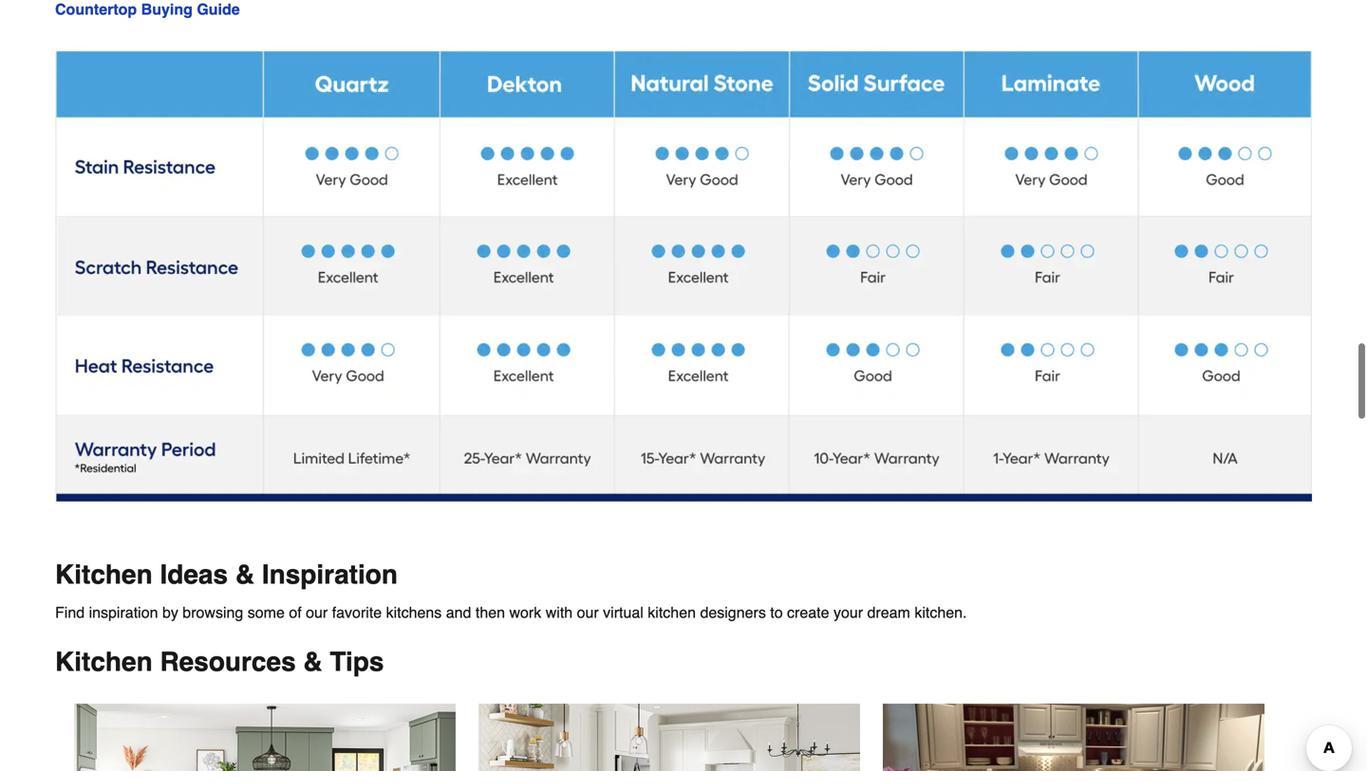 Task type: describe. For each thing, give the bounding box(es) containing it.
dream
[[867, 604, 910, 622]]

kitchen for kitchen resources & tips
[[55, 647, 153, 678]]

kitchen ideas & inspiration
[[55, 560, 398, 590]]

tips
[[330, 647, 384, 678]]

resources
[[160, 647, 296, 678]]

a video demonstrating several ideas for a budget kitchen update. image
[[883, 704, 1265, 772]]

of
[[289, 604, 302, 622]]

inspiration
[[262, 560, 398, 590]]

countertop
[[55, 1, 137, 18]]

ideas
[[160, 560, 228, 590]]

create
[[787, 604, 829, 622]]

buying
[[141, 1, 193, 18]]

a white kitchen with white cabinets, stainless-steel appliances and a granite countertop. image
[[1287, 704, 1367, 772]]

favorite
[[332, 604, 382, 622]]

& for tips
[[303, 647, 322, 678]]

some
[[248, 604, 285, 622]]

browsing
[[183, 604, 243, 622]]

countertop buying guide
[[55, 1, 240, 18]]

work
[[509, 604, 541, 622]]

then
[[476, 604, 505, 622]]



Task type: locate. For each thing, give the bounding box(es) containing it.
& for inspiration
[[235, 560, 254, 590]]

0 vertical spatial kitchen
[[55, 560, 153, 590]]

kitchen resources & tips
[[55, 647, 384, 678]]

and
[[446, 604, 471, 622]]

kitchens
[[386, 604, 442, 622]]

1 horizontal spatial our
[[577, 604, 599, 622]]

1 our from the left
[[306, 604, 328, 622]]

find
[[55, 604, 85, 622]]

& left tips
[[303, 647, 322, 678]]

a kitchen with sage green cabinets, wood herringbone floors and an open black pendant. image
[[74, 704, 456, 772]]

countertop buying guide link
[[55, 1, 240, 18]]

0 vertical spatial &
[[235, 560, 254, 590]]

your
[[833, 604, 863, 622]]

by
[[162, 604, 178, 622]]

our right the with on the bottom of page
[[577, 604, 599, 622]]

&
[[235, 560, 254, 590], [303, 647, 322, 678]]

our right of
[[306, 604, 328, 622]]

2 kitchen from the top
[[55, 647, 153, 678]]

designers
[[700, 604, 766, 622]]

2 our from the left
[[577, 604, 599, 622]]

1 horizontal spatial &
[[303, 647, 322, 678]]

kitchen for kitchen ideas & inspiration
[[55, 560, 153, 590]]

kitchen.
[[915, 604, 967, 622]]

kitchen
[[648, 604, 696, 622]]

with
[[546, 604, 573, 622]]

to
[[770, 604, 783, 622]]

our
[[306, 604, 328, 622], [577, 604, 599, 622]]

kitchen
[[55, 560, 153, 590], [55, 647, 153, 678]]

find inspiration by browsing some of our favorite kitchens and then work with our virtual kitchen designers to create your dream kitchen.
[[55, 604, 967, 622]]

& up some
[[235, 560, 254, 590]]

kitchen down inspiration
[[55, 647, 153, 678]]

a chart comparing different countertop materials. image
[[55, 51, 1312, 503]]

1 vertical spatial &
[[303, 647, 322, 678]]

inspiration
[[89, 604, 158, 622]]

a kitchen with white upper cabinets and light oak lower cabinets, tile backsplash and a banquette. image
[[478, 704, 860, 772]]

0 horizontal spatial our
[[306, 604, 328, 622]]

1 kitchen from the top
[[55, 560, 153, 590]]

kitchen up inspiration
[[55, 560, 153, 590]]

0 horizontal spatial &
[[235, 560, 254, 590]]

1 vertical spatial kitchen
[[55, 647, 153, 678]]

virtual
[[603, 604, 644, 622]]

guide
[[197, 1, 240, 18]]



Task type: vqa. For each thing, say whether or not it's contained in the screenshot.
Accessible Bedroom chevron right icon
no



